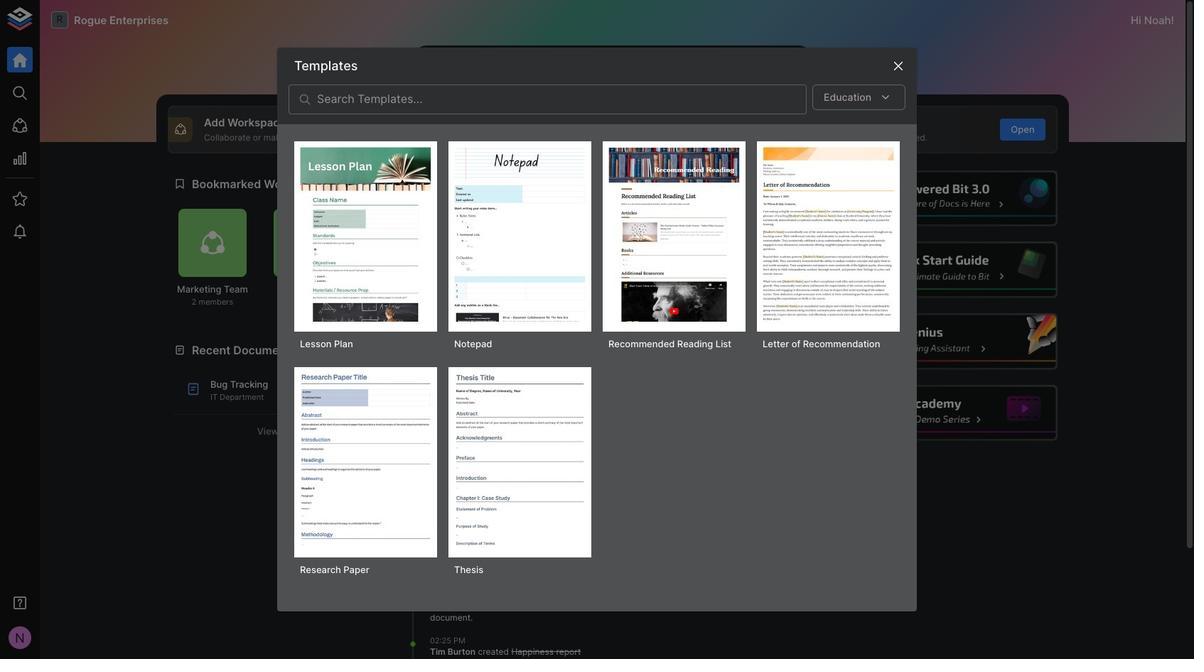 Task type: describe. For each thing, give the bounding box(es) containing it.
notepad image
[[454, 147, 586, 322]]

Search Templates... text field
[[317, 84, 807, 114]]

1 help image from the top
[[844, 170, 1058, 227]]

research paper image
[[300, 373, 432, 548]]

2 help image from the top
[[844, 242, 1058, 298]]

3 help image from the top
[[844, 314, 1058, 370]]



Task type: locate. For each thing, give the bounding box(es) containing it.
help image
[[844, 170, 1058, 227], [844, 242, 1058, 298], [844, 314, 1058, 370], [844, 385, 1058, 442]]

4 help image from the top
[[844, 385, 1058, 442]]

lesson plan image
[[300, 147, 432, 322]]

dialog
[[277, 47, 917, 612]]

letter of recommendation image
[[763, 147, 894, 322]]

thesis image
[[454, 373, 586, 548]]

recommended reading list image
[[609, 147, 740, 322]]



Task type: vqa. For each thing, say whether or not it's contained in the screenshot.
'tooltip'
no



